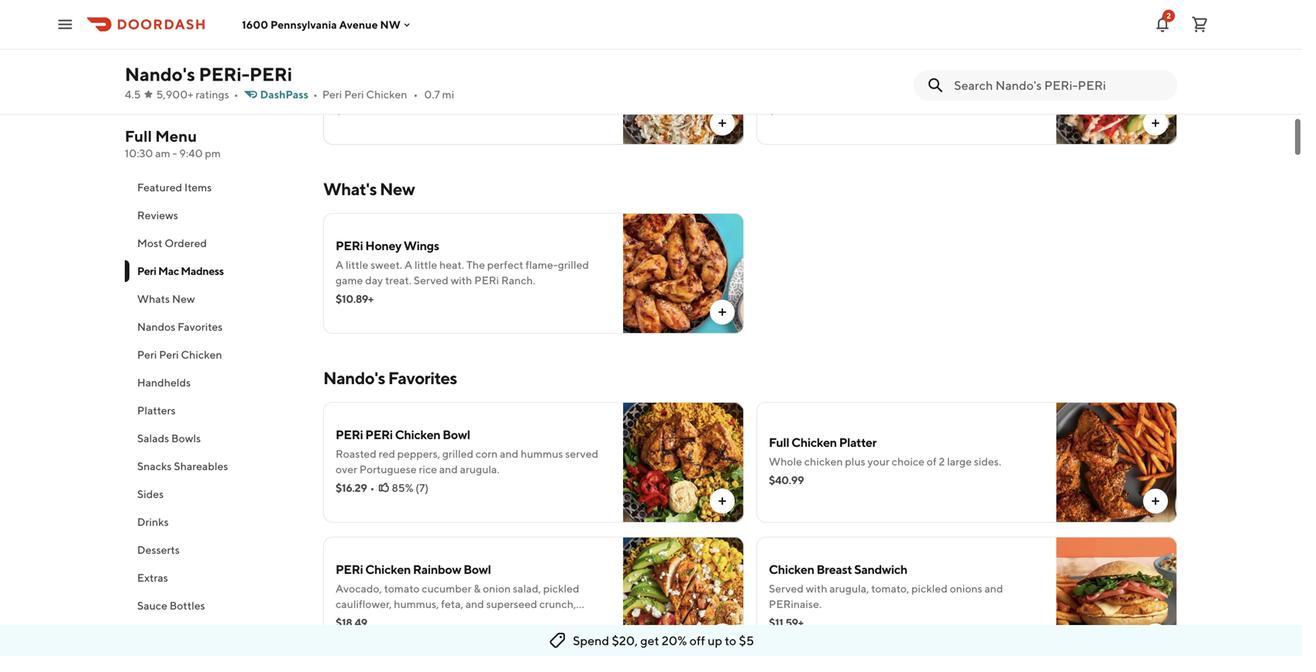 Task type: vqa. For each thing, say whether or not it's contained in the screenshot.
in
no



Task type: describe. For each thing, give the bounding box(es) containing it.
featured
[[137, 181, 182, 194]]

85%
[[392, 482, 413, 495]]

choice inside full chicken platter whole chicken plus your choice of 2 large sides. $40.99
[[892, 455, 925, 468]]

perfect
[[487, 259, 524, 271]]

handhelds
[[137, 376, 191, 389]]

peri honey wings a little sweet. a little heat. the perfect flame-grilled game day treat.  served with peri ranch. $10.89+
[[336, 238, 589, 305]]

featured items
[[137, 181, 212, 194]]

and down superseed
[[475, 614, 493, 626]]

red inside "peri mac power bowl your choice of peri-peri chicken, avocado, roasted red peppers, grilled corn over our creamy, four-cheese peri mac, finished with a peri ranch drizzle."
[[769, 85, 786, 98]]

peppers, inside peri peri chicken bowl roasted red peppers, grilled corn and hummus served over portuguese rice and arugula.
[[397, 448, 440, 460]]

peri for peri peri chicken • 0.7 mi
[[322, 88, 342, 101]]

handhelds button
[[125, 369, 305, 397]]

nando's peri-peri
[[125, 63, 292, 85]]

honey inside peri sweet heat mac bowl your choice of peri-peri chicken, house-made coleslaw, pickled red onion, and four-cheese peri mac, finished with a peri honey drizzle.
[[436, 100, 468, 113]]

dashpass •
[[260, 88, 318, 101]]

peri mac power bowl your choice of peri-peri chicken, avocado, roasted red peppers, grilled corn over our creamy, four-cheese peri mac, finished with a peri ranch drizzle.
[[769, 49, 1033, 113]]

$20,
[[612, 634, 638, 648]]

coleslaw,
[[336, 85, 380, 98]]

peri for peri mac madness
[[137, 265, 156, 278]]

add item to cart image for peri honey wings
[[716, 306, 729, 319]]

heat
[[402, 49, 429, 64]]

portuguese inside peri chicken rainbow bowl avocado, tomato cucumber & onion salad, pickled cauliflower, hummus, feta, and superseed crunch, served over portuguese rice and finished with a lemon & herb peri-peri drizzle.
[[395, 614, 452, 626]]

whats new button
[[125, 285, 305, 313]]

pickled inside chicken breast sandwich served with arugula, tomato, pickled onions and perinaise. $11.59+
[[912, 583, 948, 595]]

wings
[[404, 238, 439, 253]]

get
[[641, 634, 659, 648]]

whats
[[137, 293, 170, 305]]

corn inside "peri mac power bowl your choice of peri-peri chicken, avocado, roasted red peppers, grilled corn over our creamy, four-cheese peri mac, finished with a peri ranch drizzle."
[[866, 85, 888, 98]]

over inside "peri mac power bowl your choice of peri-peri chicken, avocado, roasted red peppers, grilled corn over our creamy, four-cheese peri mac, finished with a peri ranch drizzle."
[[890, 85, 912, 98]]

mac, inside "peri mac power bowl your choice of peri-peri chicken, avocado, roasted red peppers, grilled corn over our creamy, four-cheese peri mac, finished with a peri ranch drizzle."
[[796, 100, 820, 113]]

-
[[172, 147, 177, 160]]

feta,
[[441, 598, 463, 611]]

snacks shareables
[[137, 460, 228, 473]]

5,900+ ratings •
[[156, 88, 238, 101]]

perinaise.
[[769, 598, 822, 611]]

1 horizontal spatial &
[[474, 583, 481, 595]]

choice inside "peri mac power bowl your choice of peri-peri chicken, avocado, roasted red peppers, grilled corn over our creamy, four-cheese peri mac, finished with a peri ranch drizzle."
[[794, 69, 827, 82]]

a for mac
[[401, 100, 406, 113]]

hummus,
[[394, 598, 439, 611]]

tomato,
[[871, 583, 910, 595]]

• right ratings
[[234, 88, 238, 101]]

$17.29
[[336, 103, 365, 116]]

9:40
[[179, 147, 203, 160]]

creamy,
[[933, 85, 971, 98]]

peri- up ratings
[[199, 63, 250, 85]]

chicken inside button
[[181, 348, 222, 361]]

bowl inside peri sweet heat mac bowl your choice of peri-peri chicken, house-made coleslaw, pickled red onion, and four-cheese peri mac, finished with a peri honey drizzle.
[[457, 49, 484, 64]]

whole
[[769, 455, 802, 468]]

new for what's new
[[380, 179, 415, 199]]

nandos
[[137, 321, 175, 333]]

full chicken platter image
[[1057, 402, 1178, 523]]

4.5
[[125, 88, 141, 101]]

grilled inside peri honey wings a little sweet. a little heat. the perfect flame-grilled game day treat.  served with peri ranch. $10.89+
[[558, 259, 589, 271]]

tomato
[[384, 583, 420, 595]]

nandos favorites
[[137, 321, 223, 333]]

pm
[[205, 147, 221, 160]]

• left 0.7
[[413, 88, 418, 101]]

roasted
[[336, 448, 377, 460]]

nando's favorites
[[323, 368, 457, 388]]

honey inside peri honey wings a little sweet. a little heat. the perfect flame-grilled game day treat.  served with peri ranch. $10.89+
[[365, 238, 401, 253]]

with inside peri honey wings a little sweet. a little heat. the perfect flame-grilled game day treat.  served with peri ranch. $10.89+
[[451, 274, 472, 287]]

peri peri chicken button
[[125, 341, 305, 369]]

sweet
[[365, 49, 400, 64]]

lemon
[[568, 614, 603, 626]]

red inside peri peri chicken bowl roasted red peppers, grilled corn and hummus served over portuguese rice and arugula.
[[379, 448, 395, 460]]

1 vertical spatial &
[[336, 629, 343, 642]]

85% (7)
[[392, 482, 429, 495]]

sauce
[[137, 600, 167, 612]]

sandwich
[[854, 562, 908, 577]]

ratings
[[196, 88, 229, 101]]

a inside "peri mac power bowl your choice of peri-peri chicken, avocado, roasted red peppers, grilled corn over our creamy, four-cheese peri mac, finished with a peri ranch drizzle."
[[887, 100, 893, 113]]

grilled inside peri peri chicken bowl roasted red peppers, grilled corn and hummus served over portuguese rice and arugula.
[[442, 448, 474, 460]]

peri peri chicken bowl image
[[623, 402, 744, 523]]

nando's for nando's peri-peri
[[125, 63, 195, 85]]

$16.29 •
[[336, 482, 375, 495]]

mac, inside peri sweet heat mac bowl your choice of peri-peri chicken, house-made coleslaw, pickled red onion, and four-cheese peri mac, finished with a peri honey drizzle.
[[581, 85, 606, 98]]

1 a from the left
[[336, 259, 344, 271]]

breast
[[817, 562, 852, 577]]

of inside peri sweet heat mac bowl your choice of peri-peri chicken, house-made coleslaw, pickled red onion, and four-cheese peri mac, finished with a peri honey drizzle.
[[396, 69, 406, 82]]

your inside "peri mac power bowl your choice of peri-peri chicken, avocado, roasted red peppers, grilled corn over our creamy, four-cheese peri mac, finished with a peri ranch drizzle."
[[769, 69, 792, 82]]

full chicken platter whole chicken plus your choice of 2 large sides. $40.99
[[769, 435, 1002, 487]]

nando's for nando's favorites
[[323, 368, 385, 388]]

salads bowls button
[[125, 425, 305, 453]]

(7)
[[416, 482, 429, 495]]

drizzle. inside peri sweet heat mac bowl your choice of peri-peri chicken, house-made coleslaw, pickled red onion, and four-cheese peri mac, finished with a peri honey drizzle.
[[470, 100, 505, 113]]

sides
[[137, 488, 164, 501]]

snacks shareables button
[[125, 453, 305, 481]]

rice inside peri chicken rainbow bowl avocado, tomato cucumber & onion salad, pickled cauliflower, hummus, feta, and superseed crunch, served over portuguese rice and finished with a lemon & herb peri-peri drizzle.
[[454, 614, 472, 626]]

sauce bottles
[[137, 600, 205, 612]]

sides.
[[974, 455, 1002, 468]]

peri chicken rainbow bowl image
[[623, 537, 744, 657]]

chicken down sweet
[[366, 88, 407, 101]]

cheese inside "peri mac power bowl your choice of peri-peri chicken, avocado, roasted red peppers, grilled corn over our creamy, four-cheese peri mac, finished with a peri ranch drizzle."
[[998, 85, 1033, 98]]

mac for power
[[799, 49, 822, 64]]

1600
[[242, 18, 268, 31]]

sauce bottles button
[[125, 592, 305, 620]]

full menu 10:30 am - 9:40 pm
[[125, 127, 221, 160]]

heat.
[[439, 259, 464, 271]]

$18.49 for mac
[[769, 103, 801, 116]]

and left arugula.
[[439, 463, 458, 476]]

with inside chicken breast sandwich served with arugula, tomato, pickled onions and perinaise. $11.59+
[[806, 583, 828, 595]]

am
[[155, 147, 170, 160]]

four- inside peri sweet heat mac bowl your choice of peri-peri chicken, house-made coleslaw, pickled red onion, and four-cheese peri mac, finished with a peri honey drizzle.
[[493, 85, 517, 98]]

madness
[[181, 265, 224, 278]]

peri mac stack image
[[1057, 0, 1178, 10]]

corn inside peri peri chicken bowl roasted red peppers, grilled corn and hummus served over portuguese rice and arugula.
[[476, 448, 498, 460]]

peri- inside peri chicken rainbow bowl avocado, tomato cucumber & onion salad, pickled cauliflower, hummus, feta, and superseed crunch, served over portuguese rice and finished with a lemon & herb peri-peri drizzle.
[[372, 629, 401, 642]]

chicken inside full chicken platter whole chicken plus your choice of 2 large sides. $40.99
[[792, 435, 837, 450]]

ranch.
[[501, 274, 535, 287]]

bottles
[[170, 600, 205, 612]]

featured items button
[[125, 174, 305, 202]]

peri- inside peri sweet heat mac bowl your choice of peri-peri chicken, house-made coleslaw, pickled red onion, and four-cheese peri mac, finished with a peri honey drizzle.
[[408, 69, 437, 82]]

most ordered
[[137, 237, 207, 250]]

pennsylvania
[[271, 18, 337, 31]]

• right 'dashpass'
[[313, 88, 318, 101]]

crunch,
[[540, 598, 576, 611]]

platter
[[839, 435, 877, 450]]

nandos favorites button
[[125, 313, 305, 341]]

arugula,
[[830, 583, 869, 595]]

and inside chicken breast sandwich served with arugula, tomato, pickled onions and perinaise. $11.59+
[[985, 583, 1003, 595]]

and inside peri sweet heat mac bowl your choice of peri-peri chicken, house-made coleslaw, pickled red onion, and four-cheese peri mac, finished with a peri honey drizzle.
[[472, 85, 490, 98]]

with inside peri sweet heat mac bowl your choice of peri-peri chicken, house-made coleslaw, pickled red onion, and four-cheese peri mac, finished with a peri honey drizzle.
[[377, 100, 399, 113]]

treat.
[[385, 274, 412, 287]]

$10.89+
[[336, 293, 374, 305]]

peri sweet heat mac bowl your choice of peri-peri chicken, house-made coleslaw, pickled red onion, and four-cheese peri mac, finished with a peri honey drizzle.
[[336, 49, 606, 113]]

with inside "peri mac power bowl your choice of peri-peri chicken, avocado, roasted red peppers, grilled corn over our creamy, four-cheese peri mac, finished with a peri ranch drizzle."
[[864, 100, 885, 113]]

spend
[[573, 634, 609, 648]]

20%
[[662, 634, 687, 648]]

served inside peri chicken rainbow bowl avocado, tomato cucumber & onion salad, pickled cauliflower, hummus, feta, and superseed crunch, served over portuguese rice and finished with a lemon & herb peri-peri drizzle.
[[336, 614, 369, 626]]

made
[[544, 69, 572, 82]]

open menu image
[[56, 15, 74, 34]]

peri for peri peri chicken
[[137, 348, 157, 361]]

finished inside "peri mac power bowl your choice of peri-peri chicken, avocado, roasted red peppers, grilled corn over our creamy, four-cheese peri mac, finished with a peri ranch drizzle."
[[822, 100, 861, 113]]

chicken, inside "peri mac power bowl your choice of peri-peri chicken, avocado, roasted red peppers, grilled corn over our creamy, four-cheese peri mac, finished with a peri ranch drizzle."
[[897, 69, 941, 82]]

nw
[[380, 18, 401, 31]]

choice inside peri sweet heat mac bowl your choice of peri-peri chicken, house-made coleslaw, pickled red onion, and four-cheese peri mac, finished with a peri honey drizzle.
[[361, 69, 393, 82]]

large
[[947, 455, 972, 468]]

$18.49 for chicken
[[336, 617, 367, 630]]

peri honey wings image
[[623, 213, 744, 334]]

bowl for peri chicken rainbow bowl
[[464, 562, 491, 577]]

favorites for nando's favorites
[[388, 368, 457, 388]]

superseed
[[486, 598, 537, 611]]

mac inside peri sweet heat mac bowl your choice of peri-peri chicken, house-made coleslaw, pickled red onion, and four-cheese peri mac, finished with a peri honey drizzle.
[[431, 49, 455, 64]]

served inside chicken breast sandwich served with arugula, tomato, pickled onions and perinaise. $11.59+
[[769, 583, 804, 595]]

full for menu
[[125, 127, 152, 145]]

our
[[914, 85, 931, 98]]

peri- inside "peri mac power bowl your choice of peri-peri chicken, avocado, roasted red peppers, grilled corn over our creamy, four-cheese peri mac, finished with a peri ranch drizzle."
[[841, 69, 870, 82]]

your inside peri sweet heat mac bowl your choice of peri-peri chicken, house-made coleslaw, pickled red onion, and four-cheese peri mac, finished with a peri honey drizzle.
[[336, 69, 358, 82]]

avocado,
[[336, 583, 382, 595]]

peri mac madness
[[137, 265, 224, 278]]

salad,
[[513, 583, 541, 595]]



Task type: locate. For each thing, give the bounding box(es) containing it.
peppers, inside "peri mac power bowl your choice of peri-peri chicken, avocado, roasted red peppers, grilled corn over our creamy, four-cheese peri mac, finished with a peri ranch drizzle."
[[788, 85, 831, 98]]

1 vertical spatial new
[[172, 293, 195, 305]]

1 horizontal spatial favorites
[[388, 368, 457, 388]]

with down crunch,
[[537, 614, 558, 626]]

2 horizontal spatial a
[[887, 100, 893, 113]]

0 vertical spatial grilled
[[833, 85, 864, 98]]

sweet.
[[371, 259, 402, 271]]

grilled inside "peri mac power bowl your choice of peri-peri chicken, avocado, roasted red peppers, grilled corn over our creamy, four-cheese peri mac, finished with a peri ranch drizzle."
[[833, 85, 864, 98]]

0 horizontal spatial corn
[[476, 448, 498, 460]]

red inside peri sweet heat mac bowl your choice of peri-peri chicken, house-made coleslaw, pickled red onion, and four-cheese peri mac, finished with a peri honey drizzle.
[[420, 85, 437, 98]]

2 vertical spatial grilled
[[442, 448, 474, 460]]

bowl for peri peri chicken bowl
[[443, 428, 470, 442]]

2 horizontal spatial of
[[927, 455, 937, 468]]

0 horizontal spatial nando's
[[125, 63, 195, 85]]

0 horizontal spatial a
[[401, 100, 406, 113]]

$11.59+
[[769, 617, 804, 630]]

rainbow
[[413, 562, 461, 577]]

chicken inside peri peri chicken bowl roasted red peppers, grilled corn and hummus served over portuguese rice and arugula.
[[395, 428, 441, 442]]

0 horizontal spatial mac
[[158, 265, 179, 278]]

and right "onion," on the left top of the page
[[472, 85, 490, 98]]

bowl up arugula.
[[443, 428, 470, 442]]

1 horizontal spatial chicken,
[[897, 69, 941, 82]]

bowl up onion
[[464, 562, 491, 577]]

1 horizontal spatial nando's
[[323, 368, 385, 388]]

nando's up roasted
[[323, 368, 385, 388]]

peri- down power
[[841, 69, 870, 82]]

of up peri peri chicken • 0.7 mi
[[396, 69, 406, 82]]

portuguese
[[360, 463, 417, 476], [395, 614, 452, 626]]

1 horizontal spatial little
[[415, 259, 437, 271]]

grilled
[[833, 85, 864, 98], [558, 259, 589, 271], [442, 448, 474, 460]]

corn left our
[[866, 85, 888, 98]]

0 horizontal spatial peppers,
[[397, 448, 440, 460]]

of inside "peri mac power bowl your choice of peri-peri chicken, avocado, roasted red peppers, grilled corn over our creamy, four-cheese peri mac, finished with a peri ranch drizzle."
[[829, 69, 839, 82]]

bowl
[[457, 49, 484, 64], [862, 49, 889, 64], [443, 428, 470, 442], [464, 562, 491, 577]]

over inside peri peri chicken bowl roasted red peppers, grilled corn and hummus served over portuguese rice and arugula.
[[336, 463, 357, 476]]

whats new
[[137, 293, 195, 305]]

honey
[[436, 100, 468, 113], [365, 238, 401, 253]]

peppers,
[[788, 85, 831, 98], [397, 448, 440, 460]]

1 vertical spatial served
[[336, 614, 369, 626]]

mac left power
[[799, 49, 822, 64]]

0 horizontal spatial served
[[336, 614, 369, 626]]

a for bowl
[[561, 614, 566, 626]]

items
[[184, 181, 212, 194]]

0 vertical spatial portuguese
[[360, 463, 417, 476]]

what's new
[[323, 179, 415, 199]]

0 vertical spatial rice
[[419, 463, 437, 476]]

& left herb
[[336, 629, 343, 642]]

with down heat. on the top of the page
[[451, 274, 472, 287]]

drizzle. inside peri chicken rainbow bowl avocado, tomato cucumber & onion salad, pickled cauliflower, hummus, feta, and superseed crunch, served over portuguese rice and finished with a lemon & herb peri-peri drizzle.
[[428, 629, 463, 642]]

four- inside "peri mac power bowl your choice of peri-peri chicken, avocado, roasted red peppers, grilled corn over our creamy, four-cheese peri mac, finished with a peri ranch drizzle."
[[973, 85, 998, 98]]

favorites inside button
[[178, 321, 223, 333]]

chicken breast sandwich served with arugula, tomato, pickled onions and perinaise. $11.59+
[[769, 562, 1003, 630]]

1 vertical spatial add item to cart image
[[716, 495, 729, 508]]

finished for peri sweet heat mac bowl
[[336, 100, 375, 113]]

1 vertical spatial served
[[769, 583, 804, 595]]

2 cheese from the left
[[998, 85, 1033, 98]]

0 horizontal spatial cheese
[[517, 85, 552, 98]]

ordered
[[165, 237, 207, 250]]

1 horizontal spatial grilled
[[558, 259, 589, 271]]

drinks button
[[125, 509, 305, 536]]

0 vertical spatial &
[[474, 583, 481, 595]]

with left ranch
[[864, 100, 885, 113]]

a inside peri chicken rainbow bowl avocado, tomato cucumber & onion salad, pickled cauliflower, hummus, feta, and superseed crunch, served over portuguese rice and finished with a lemon & herb peri-peri drizzle.
[[561, 614, 566, 626]]

finished inside peri chicken rainbow bowl avocado, tomato cucumber & onion salad, pickled cauliflower, hummus, feta, and superseed crunch, served over portuguese rice and finished with a lemon & herb peri-peri drizzle.
[[495, 614, 535, 626]]

chicken, inside peri sweet heat mac bowl your choice of peri-peri chicken, house-made coleslaw, pickled red onion, and four-cheese peri mac, finished with a peri honey drizzle.
[[464, 69, 508, 82]]

mac for madness
[[158, 265, 179, 278]]

served up herb
[[336, 614, 369, 626]]

with
[[377, 100, 399, 113], [864, 100, 885, 113], [451, 274, 472, 287], [806, 583, 828, 595], [537, 614, 558, 626]]

over down roasted
[[336, 463, 357, 476]]

with down "coleslaw," in the left top of the page
[[377, 100, 399, 113]]

Item Search search field
[[954, 77, 1165, 94]]

1 vertical spatial grilled
[[558, 259, 589, 271]]

1 horizontal spatial full
[[769, 435, 789, 450]]

2 your from the left
[[769, 69, 792, 82]]

mac up whats new
[[158, 265, 179, 278]]

0 vertical spatial corn
[[866, 85, 888, 98]]

of left "large" on the bottom of page
[[927, 455, 937, 468]]

finished down "coleslaw," in the left top of the page
[[336, 100, 375, 113]]

chicken up perinaise.
[[769, 562, 815, 577]]

peri-
[[199, 63, 250, 85], [408, 69, 437, 82], [841, 69, 870, 82], [372, 629, 401, 642]]

bowl inside peri peri chicken bowl roasted red peppers, grilled corn and hummus served over portuguese rice and arugula.
[[443, 428, 470, 442]]

grilled up arugula.
[[442, 448, 474, 460]]

pickled up crunch,
[[543, 583, 580, 595]]

0 vertical spatial full
[[125, 127, 152, 145]]

2
[[1167, 11, 1171, 20], [939, 455, 945, 468]]

spend $20, get 20% off up to $5
[[573, 634, 754, 648]]

the
[[466, 259, 485, 271]]

0 horizontal spatial drizzle.
[[428, 629, 463, 642]]

0 horizontal spatial chicken,
[[464, 69, 508, 82]]

peri mac power bowl image
[[1057, 24, 1178, 145]]

shareables
[[174, 460, 228, 473]]

peri sweet heat mac bowl image
[[623, 24, 744, 145]]

0 vertical spatial new
[[380, 179, 415, 199]]

0 vertical spatial honey
[[436, 100, 468, 113]]

1 horizontal spatial over
[[371, 614, 393, 626]]

nando's up 5,900+
[[125, 63, 195, 85]]

0 horizontal spatial $18.49
[[336, 617, 367, 630]]

chicken breast sandwich image
[[1057, 537, 1178, 657]]

a inside peri sweet heat mac bowl your choice of peri-peri chicken, house-made coleslaw, pickled red onion, and four-cheese peri mac, finished with a peri honey drizzle.
[[401, 100, 406, 113]]

add item to cart image
[[716, 117, 729, 129], [716, 495, 729, 508]]

0 vertical spatial peppers,
[[788, 85, 831, 98]]

full up "10:30"
[[125, 127, 152, 145]]

a up treat.
[[405, 259, 412, 271]]

bowl inside peri chicken rainbow bowl avocado, tomato cucumber & onion salad, pickled cauliflower, hummus, feta, and superseed crunch, served over portuguese rice and finished with a lemon & herb peri-peri drizzle.
[[464, 562, 491, 577]]

cheese
[[517, 85, 552, 98], [998, 85, 1033, 98]]

and right feta,
[[466, 598, 484, 611]]

2 chicken, from the left
[[897, 69, 941, 82]]

new down peri mac madness
[[172, 293, 195, 305]]

1 four- from the left
[[493, 85, 517, 98]]

1 vertical spatial nando's
[[323, 368, 385, 388]]

finished for peri chicken rainbow bowl
[[495, 614, 535, 626]]

2 left 0 items, open order cart 'image'
[[1167, 11, 1171, 20]]

add item to cart image for peri chicken rainbow bowl
[[716, 630, 729, 643]]

choice down power
[[794, 69, 827, 82]]

served
[[565, 448, 599, 460], [336, 614, 369, 626]]

1 vertical spatial over
[[336, 463, 357, 476]]

desserts button
[[125, 536, 305, 564]]

pickled left 0.7
[[382, 85, 418, 98]]

and left hummus
[[500, 448, 519, 460]]

rice
[[419, 463, 437, 476], [454, 614, 472, 626]]

peri
[[336, 49, 363, 64], [769, 49, 797, 64], [250, 63, 292, 85], [437, 69, 462, 82], [870, 69, 895, 82], [555, 85, 579, 98], [409, 100, 433, 113], [769, 100, 794, 113], [895, 100, 920, 113], [336, 238, 363, 253], [474, 274, 499, 287], [336, 428, 363, 442], [365, 428, 393, 442], [336, 562, 363, 577], [401, 629, 426, 642]]

1 vertical spatial 2
[[939, 455, 945, 468]]

bowl for peri mac power bowl
[[862, 49, 889, 64]]

of inside full chicken platter whole chicken plus your choice of 2 large sides. $40.99
[[927, 455, 937, 468]]

four- down avocado,
[[973, 85, 998, 98]]

1 vertical spatial peppers,
[[397, 448, 440, 460]]

1 horizontal spatial pickled
[[543, 583, 580, 595]]

1 vertical spatial full
[[769, 435, 789, 450]]

2 horizontal spatial choice
[[892, 455, 925, 468]]

cheese down roasted
[[998, 85, 1033, 98]]

and
[[472, 85, 490, 98], [500, 448, 519, 460], [439, 463, 458, 476], [985, 583, 1003, 595], [466, 598, 484, 611], [475, 614, 493, 626]]

1 horizontal spatial four-
[[973, 85, 998, 98]]

portuguese inside peri peri chicken bowl roasted red peppers, grilled corn and hummus served over portuguese rice and arugula.
[[360, 463, 417, 476]]

1 add item to cart image from the top
[[716, 117, 729, 129]]

rice down feta,
[[454, 614, 472, 626]]

mac right the heat
[[431, 49, 455, 64]]

1 horizontal spatial a
[[405, 259, 412, 271]]

2 horizontal spatial over
[[890, 85, 912, 98]]

add item to cart image
[[1150, 117, 1162, 129], [716, 306, 729, 319], [1150, 495, 1162, 508], [716, 630, 729, 643]]

2 left "large" on the bottom of page
[[939, 455, 945, 468]]

1 cheese from the left
[[517, 85, 552, 98]]

arugula.
[[460, 463, 500, 476]]

peppers, up (7)
[[397, 448, 440, 460]]

1 vertical spatial rice
[[454, 614, 472, 626]]

most ordered button
[[125, 229, 305, 257]]

served right hummus
[[565, 448, 599, 460]]

peri
[[322, 88, 342, 101], [344, 88, 364, 101], [137, 265, 156, 278], [137, 348, 157, 361], [159, 348, 179, 361]]

drizzle. inside "peri mac power bowl your choice of peri-peri chicken, avocado, roasted red peppers, grilled corn over our creamy, four-cheese peri mac, finished with a peri ranch drizzle."
[[956, 100, 991, 113]]

extras button
[[125, 564, 305, 592]]

dashpass
[[260, 88, 309, 101]]

2 horizontal spatial drizzle.
[[956, 100, 991, 113]]

chicken,
[[464, 69, 508, 82], [897, 69, 941, 82]]

0 horizontal spatial choice
[[361, 69, 393, 82]]

1 horizontal spatial $18.49
[[769, 103, 801, 116]]

0 vertical spatial served
[[565, 448, 599, 460]]

onion
[[483, 583, 511, 595]]

1 vertical spatial $18.49
[[336, 617, 367, 630]]

$16.29
[[336, 482, 367, 495]]

$5
[[739, 634, 754, 648]]

0 horizontal spatial red
[[379, 448, 395, 460]]

served up perinaise.
[[769, 583, 804, 595]]

0 vertical spatial served
[[414, 274, 449, 287]]

peri peri chicken
[[137, 348, 222, 361]]

pickled inside peri chicken rainbow bowl avocado, tomato cucumber & onion salad, pickled cauliflower, hummus, feta, and superseed crunch, served over portuguese rice and finished with a lemon & herb peri-peri drizzle.
[[543, 583, 580, 595]]

0 horizontal spatial little
[[346, 259, 368, 271]]

0 horizontal spatial of
[[396, 69, 406, 82]]

served down heat. on the top of the page
[[414, 274, 449, 287]]

1 vertical spatial favorites
[[388, 368, 457, 388]]

honey up 'sweet.'
[[365, 238, 401, 253]]

new for whats new
[[172, 293, 195, 305]]

5,900+
[[156, 88, 193, 101]]

0 horizontal spatial a
[[336, 259, 344, 271]]

1 vertical spatial mac,
[[796, 100, 820, 113]]

hummus
[[521, 448, 563, 460]]

2 inside full chicken platter whole chicken plus your choice of 2 large sides. $40.99
[[939, 455, 945, 468]]

0 horizontal spatial finished
[[336, 100, 375, 113]]

served inside peri peri chicken bowl roasted red peppers, grilled corn and hummus served over portuguese rice and arugula.
[[565, 448, 599, 460]]

chicken, up our
[[897, 69, 941, 82]]

0 horizontal spatial your
[[336, 69, 358, 82]]

1 vertical spatial corn
[[476, 448, 498, 460]]

onions
[[950, 583, 983, 595]]

0 horizontal spatial 2
[[939, 455, 945, 468]]

finished down power
[[822, 100, 861, 113]]

choice right your
[[892, 455, 925, 468]]

bowl up "onion," on the left top of the page
[[457, 49, 484, 64]]

1 horizontal spatial a
[[561, 614, 566, 626]]

portuguese down hummus,
[[395, 614, 452, 626]]

new right the what's
[[380, 179, 415, 199]]

peri- down the heat
[[408, 69, 437, 82]]

chicken, up "onion," on the left top of the page
[[464, 69, 508, 82]]

favorites
[[178, 321, 223, 333], [388, 368, 457, 388]]

rice inside peri peri chicken bowl roasted red peppers, grilled corn and hummus served over portuguese rice and arugula.
[[419, 463, 437, 476]]

peri- right herb
[[372, 629, 401, 642]]

0 vertical spatial nando's
[[125, 63, 195, 85]]

1 horizontal spatial rice
[[454, 614, 472, 626]]

bowl inside "peri mac power bowl your choice of peri-peri chicken, avocado, roasted red peppers, grilled corn over our creamy, four-cheese peri mac, finished with a peri ranch drizzle."
[[862, 49, 889, 64]]

1 horizontal spatial finished
[[495, 614, 535, 626]]

2 horizontal spatial finished
[[822, 100, 861, 113]]

1 horizontal spatial drizzle.
[[470, 100, 505, 113]]

0 vertical spatial favorites
[[178, 321, 223, 333]]

bowl right power
[[862, 49, 889, 64]]

mi
[[442, 88, 454, 101]]

chicken down nandos favorites button
[[181, 348, 222, 361]]

over left our
[[890, 85, 912, 98]]

1 horizontal spatial served
[[769, 583, 804, 595]]

cucumber
[[422, 583, 472, 595]]

chicken up tomato
[[365, 562, 411, 577]]

2 horizontal spatial grilled
[[833, 85, 864, 98]]

1 horizontal spatial served
[[565, 448, 599, 460]]

grilled right perfect
[[558, 259, 589, 271]]

peri peri chicken • 0.7 mi
[[322, 88, 454, 101]]

favorites for nandos favorites
[[178, 321, 223, 333]]

1 your from the left
[[336, 69, 358, 82]]

0 horizontal spatial new
[[172, 293, 195, 305]]

reviews
[[137, 209, 178, 222]]

chicken inside peri chicken rainbow bowl avocado, tomato cucumber & onion salad, pickled cauliflower, hummus, feta, and superseed crunch, served over portuguese rice and finished with a lemon & herb peri-peri drizzle.
[[365, 562, 411, 577]]

finished
[[336, 100, 375, 113], [822, 100, 861, 113], [495, 614, 535, 626]]

1 vertical spatial portuguese
[[395, 614, 452, 626]]

2 little from the left
[[415, 259, 437, 271]]

most
[[137, 237, 162, 250]]

with inside peri chicken rainbow bowl avocado, tomato cucumber & onion salad, pickled cauliflower, hummus, feta, and superseed crunch, served over portuguese rice and finished with a lemon & herb peri-peri drizzle.
[[537, 614, 558, 626]]

1 vertical spatial honey
[[365, 238, 401, 253]]

&
[[474, 583, 481, 595], [336, 629, 343, 642]]

0 horizontal spatial favorites
[[178, 321, 223, 333]]

0 items, open order cart image
[[1191, 15, 1209, 34]]

0 horizontal spatial over
[[336, 463, 357, 476]]

four- down 'house-'
[[493, 85, 517, 98]]

a left ranch
[[887, 100, 893, 113]]

desserts
[[137, 544, 180, 557]]

2 add item to cart image from the top
[[716, 495, 729, 508]]

& left onion
[[474, 583, 481, 595]]

1 horizontal spatial honey
[[436, 100, 468, 113]]

of
[[396, 69, 406, 82], [829, 69, 839, 82], [927, 455, 937, 468]]

avenue
[[339, 18, 378, 31]]

1 horizontal spatial choice
[[794, 69, 827, 82]]

drizzle. down feta,
[[428, 629, 463, 642]]

0 horizontal spatial pickled
[[382, 85, 418, 98]]

up
[[708, 634, 722, 648]]

full for chicken
[[769, 435, 789, 450]]

with down the breast
[[806, 583, 828, 595]]

rice up (7)
[[419, 463, 437, 476]]

1 horizontal spatial your
[[769, 69, 792, 82]]

0 vertical spatial mac,
[[581, 85, 606, 98]]

a
[[401, 100, 406, 113], [887, 100, 893, 113], [561, 614, 566, 626]]

portuguese up the 85%
[[360, 463, 417, 476]]

chicken up chicken
[[792, 435, 837, 450]]

reviews button
[[125, 202, 305, 229]]

peri peri chicken bowl roasted red peppers, grilled corn and hummus served over portuguese rice and arugula.
[[336, 428, 599, 476]]

over inside peri chicken rainbow bowl avocado, tomato cucumber & onion salad, pickled cauliflower, hummus, feta, and superseed crunch, served over portuguese rice and finished with a lemon & herb peri-peri drizzle.
[[371, 614, 393, 626]]

mac inside "peri mac power bowl your choice of peri-peri chicken, avocado, roasted red peppers, grilled corn over our creamy, four-cheese peri mac, finished with a peri ranch drizzle."
[[799, 49, 822, 64]]

flame-
[[526, 259, 558, 271]]

platters
[[137, 404, 176, 417]]

cheese down 'house-'
[[517, 85, 552, 98]]

served inside peri honey wings a little sweet. a little heat. the perfect flame-grilled game day treat.  served with peri ranch. $10.89+
[[414, 274, 449, 287]]

1 horizontal spatial 2
[[1167, 11, 1171, 20]]

and right onions
[[985, 583, 1003, 595]]

1 horizontal spatial new
[[380, 179, 415, 199]]

a left 0.7
[[401, 100, 406, 113]]

new inside button
[[172, 293, 195, 305]]

drizzle. right mi at the top
[[470, 100, 505, 113]]

house-
[[510, 69, 544, 82]]

onion,
[[439, 85, 470, 98]]

honey down "onion," on the left top of the page
[[436, 100, 468, 113]]

1 horizontal spatial red
[[420, 85, 437, 98]]

corn up arugula.
[[476, 448, 498, 460]]

choice down sweet
[[361, 69, 393, 82]]

little down wings
[[415, 259, 437, 271]]

full up "whole"
[[769, 435, 789, 450]]

sides button
[[125, 481, 305, 509]]

2 four- from the left
[[973, 85, 998, 98]]

full inside full menu 10:30 am - 9:40 pm
[[125, 127, 152, 145]]

snacks
[[137, 460, 172, 473]]

1 horizontal spatial mac,
[[796, 100, 820, 113]]

plus
[[845, 455, 866, 468]]

0.7
[[424, 88, 440, 101]]

0 horizontal spatial mac,
[[581, 85, 606, 98]]

finished down superseed
[[495, 614, 535, 626]]

of down power
[[829, 69, 839, 82]]

0 horizontal spatial rice
[[419, 463, 437, 476]]

1600 pennsylvania avenue nw
[[242, 18, 401, 31]]

0 vertical spatial add item to cart image
[[716, 117, 729, 129]]

2 vertical spatial over
[[371, 614, 393, 626]]

little up game
[[346, 259, 368, 271]]

1 horizontal spatial peppers,
[[788, 85, 831, 98]]

1 chicken, from the left
[[464, 69, 508, 82]]

your
[[868, 455, 890, 468]]

notification bell image
[[1154, 15, 1172, 34]]

1 horizontal spatial corn
[[866, 85, 888, 98]]

grilled down power
[[833, 85, 864, 98]]

peppers, down power
[[788, 85, 831, 98]]

a up game
[[336, 259, 344, 271]]

2 horizontal spatial mac
[[799, 49, 822, 64]]

off
[[690, 634, 705, 648]]

pickled
[[382, 85, 418, 98], [543, 583, 580, 595], [912, 583, 948, 595]]

• right the "$16.29"
[[370, 482, 375, 495]]

pickled left onions
[[912, 583, 948, 595]]

2 horizontal spatial pickled
[[912, 583, 948, 595]]

chicken up (7)
[[395, 428, 441, 442]]

0 horizontal spatial served
[[414, 274, 449, 287]]

0 vertical spatial over
[[890, 85, 912, 98]]

add item to cart image for full chicken platter
[[1150, 495, 1162, 508]]

chicken inside chicken breast sandwich served with arugula, tomato, pickled onions and perinaise. $11.59+
[[769, 562, 815, 577]]

over down cauliflower,
[[371, 614, 393, 626]]

drizzle. down "creamy,"
[[956, 100, 991, 113]]

$18.49
[[769, 103, 801, 116], [336, 617, 367, 630]]

0 vertical spatial 2
[[1167, 11, 1171, 20]]

0 horizontal spatial &
[[336, 629, 343, 642]]

a down crunch,
[[561, 614, 566, 626]]

2 a from the left
[[405, 259, 412, 271]]

cheese inside peri sweet heat mac bowl your choice of peri-peri chicken, house-made coleslaw, pickled red onion, and four-cheese peri mac, finished with a peri honey drizzle.
[[517, 85, 552, 98]]

roasted
[[990, 69, 1027, 82]]

finished inside peri sweet heat mac bowl your choice of peri-peri chicken, house-made coleslaw, pickled red onion, and four-cheese peri mac, finished with a peri honey drizzle.
[[336, 100, 375, 113]]

full inside full chicken platter whole chicken plus your choice of 2 large sides. $40.99
[[769, 435, 789, 450]]

0 horizontal spatial grilled
[[442, 448, 474, 460]]

drinks
[[137, 516, 169, 529]]

1 little from the left
[[346, 259, 368, 271]]

0 horizontal spatial full
[[125, 127, 152, 145]]

pickled inside peri sweet heat mac bowl your choice of peri-peri chicken, house-made coleslaw, pickled red onion, and four-cheese peri mac, finished with a peri honey drizzle.
[[382, 85, 418, 98]]



